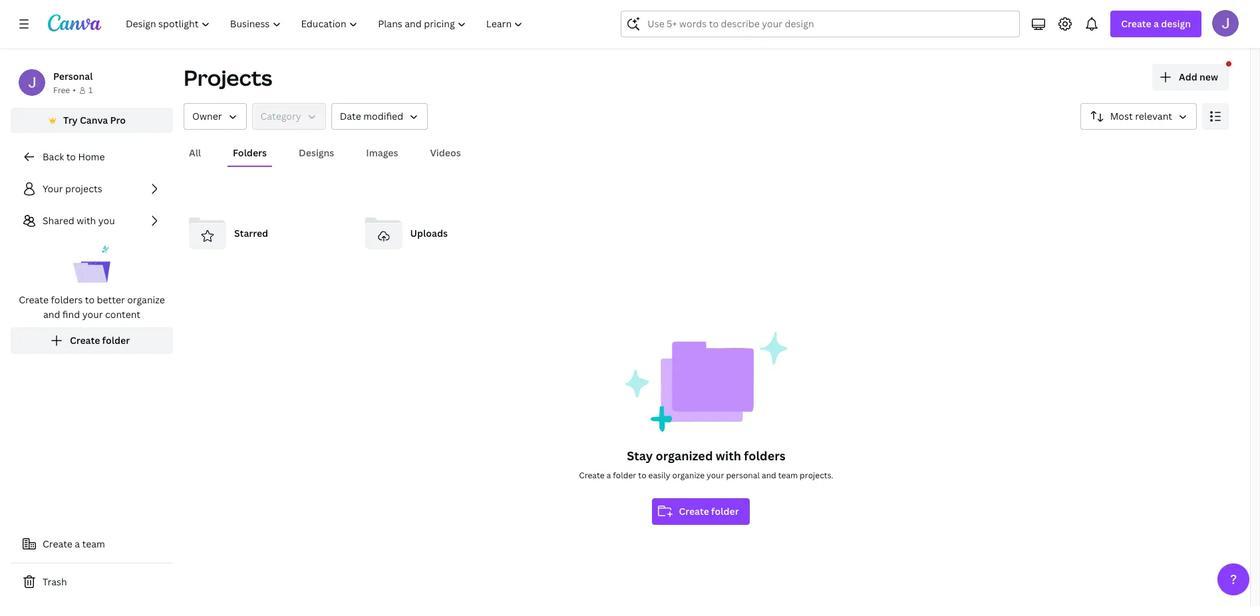 Task type: locate. For each thing, give the bounding box(es) containing it.
folder down content
[[102, 334, 130, 347]]

0 vertical spatial with
[[77, 214, 96, 227]]

a inside "dropdown button"
[[1154, 17, 1159, 30]]

all button
[[184, 140, 206, 166]]

1 horizontal spatial with
[[716, 448, 742, 464]]

with
[[77, 214, 96, 227], [716, 448, 742, 464]]

folders up personal
[[744, 448, 786, 464]]

1 vertical spatial to
[[85, 294, 95, 306]]

a
[[1154, 17, 1159, 30], [607, 470, 611, 481], [75, 538, 80, 550]]

1 horizontal spatial to
[[85, 294, 95, 306]]

1 horizontal spatial folder
[[613, 470, 637, 481]]

create
[[1122, 17, 1152, 30], [19, 294, 49, 306], [70, 334, 100, 347], [579, 470, 605, 481], [679, 505, 709, 518], [43, 538, 72, 550]]

0 vertical spatial your
[[82, 308, 103, 321]]

to left easily
[[639, 470, 647, 481]]

0 vertical spatial organize
[[127, 294, 165, 306]]

with left you
[[77, 214, 96, 227]]

0 vertical spatial create folder
[[70, 334, 130, 347]]

with inside "list"
[[77, 214, 96, 227]]

videos
[[430, 146, 461, 159]]

and left find
[[43, 308, 60, 321]]

1 horizontal spatial team
[[779, 470, 798, 481]]

designs
[[299, 146, 334, 159]]

1 vertical spatial and
[[762, 470, 777, 481]]

1 horizontal spatial folders
[[744, 448, 786, 464]]

folder inside "list"
[[102, 334, 130, 347]]

0 vertical spatial a
[[1154, 17, 1159, 30]]

team left "projects."
[[779, 470, 798, 481]]

a left easily
[[607, 470, 611, 481]]

1 vertical spatial folder
[[613, 470, 637, 481]]

0 vertical spatial and
[[43, 308, 60, 321]]

0 horizontal spatial with
[[77, 214, 96, 227]]

1 vertical spatial your
[[707, 470, 725, 481]]

organize up content
[[127, 294, 165, 306]]

organize
[[127, 294, 165, 306], [673, 470, 705, 481]]

you
[[98, 214, 115, 227]]

2 vertical spatial to
[[639, 470, 647, 481]]

folders
[[51, 294, 83, 306], [744, 448, 786, 464]]

and right personal
[[762, 470, 777, 481]]

folder
[[102, 334, 130, 347], [613, 470, 637, 481], [712, 505, 739, 518]]

Sort by button
[[1081, 103, 1197, 130]]

a up trash link
[[75, 538, 80, 550]]

organize inside create folders to better organize and find your content
[[127, 294, 165, 306]]

create a design button
[[1111, 11, 1202, 37]]

find
[[62, 308, 80, 321]]

0 vertical spatial folder
[[102, 334, 130, 347]]

your right find
[[82, 308, 103, 321]]

create folder button
[[11, 327, 173, 354], [653, 499, 750, 525]]

create folder
[[70, 334, 130, 347], [679, 505, 739, 518]]

folders up find
[[51, 294, 83, 306]]

try canva pro
[[63, 114, 126, 126]]

2 vertical spatial a
[[75, 538, 80, 550]]

folder down stay
[[613, 470, 637, 481]]

2 horizontal spatial a
[[1154, 17, 1159, 30]]

create a team button
[[11, 531, 173, 558]]

projects
[[65, 182, 102, 195]]

0 vertical spatial folders
[[51, 294, 83, 306]]

create folder button down find
[[11, 327, 173, 354]]

1
[[88, 85, 93, 96]]

0 vertical spatial to
[[66, 150, 76, 163]]

Category button
[[252, 103, 326, 130]]

all
[[189, 146, 201, 159]]

1 vertical spatial create folder
[[679, 505, 739, 518]]

uploads
[[410, 227, 448, 240]]

to inside create folders to better organize and find your content
[[85, 294, 95, 306]]

create folder down create folders to better organize and find your content
[[70, 334, 130, 347]]

owner
[[192, 110, 222, 122]]

to
[[66, 150, 76, 163], [85, 294, 95, 306], [639, 470, 647, 481]]

1 horizontal spatial organize
[[673, 470, 705, 481]]

1 vertical spatial team
[[82, 538, 105, 550]]

1 horizontal spatial create folder
[[679, 505, 739, 518]]

a left design
[[1154, 17, 1159, 30]]

try canva pro button
[[11, 108, 173, 133]]

0 horizontal spatial folder
[[102, 334, 130, 347]]

your
[[82, 308, 103, 321], [707, 470, 725, 481]]

a for design
[[1154, 17, 1159, 30]]

folder down personal
[[712, 505, 739, 518]]

shared
[[43, 214, 74, 227]]

starred link
[[184, 210, 349, 258]]

1 vertical spatial folders
[[744, 448, 786, 464]]

organize down organized
[[673, 470, 705, 481]]

create a team
[[43, 538, 105, 550]]

1 horizontal spatial and
[[762, 470, 777, 481]]

2 horizontal spatial folder
[[712, 505, 739, 518]]

0 vertical spatial create folder button
[[11, 327, 173, 354]]

projects
[[184, 63, 273, 92]]

1 horizontal spatial a
[[607, 470, 611, 481]]

folders inside create folders to better organize and find your content
[[51, 294, 83, 306]]

your projects
[[43, 182, 102, 195]]

0 horizontal spatial organize
[[127, 294, 165, 306]]

and inside stay organized with folders create a folder to easily organize your personal and team projects.
[[762, 470, 777, 481]]

add new button
[[1153, 64, 1229, 91]]

list
[[11, 176, 173, 354]]

2 vertical spatial folder
[[712, 505, 739, 518]]

easily
[[649, 470, 671, 481]]

1 vertical spatial with
[[716, 448, 742, 464]]

to right back
[[66, 150, 76, 163]]

1 horizontal spatial your
[[707, 470, 725, 481]]

folder for create folder button to the left
[[102, 334, 130, 347]]

1 vertical spatial organize
[[673, 470, 705, 481]]

your left personal
[[707, 470, 725, 481]]

0 horizontal spatial a
[[75, 538, 80, 550]]

with inside stay organized with folders create a folder to easily organize your personal and team projects.
[[716, 448, 742, 464]]

your
[[43, 182, 63, 195]]

most relevant
[[1111, 110, 1173, 122]]

create inside "dropdown button"
[[1122, 17, 1152, 30]]

a inside button
[[75, 538, 80, 550]]

modified
[[364, 110, 403, 122]]

0 vertical spatial team
[[779, 470, 798, 481]]

to left better
[[85, 294, 95, 306]]

trash
[[43, 576, 67, 588]]

2 horizontal spatial to
[[639, 470, 647, 481]]

team up trash link
[[82, 538, 105, 550]]

create folder down stay organized with folders create a folder to easily organize your personal and team projects.
[[679, 505, 739, 518]]

with up personal
[[716, 448, 742, 464]]

1 vertical spatial a
[[607, 470, 611, 481]]

1 horizontal spatial create folder button
[[653, 499, 750, 525]]

folders button
[[228, 140, 272, 166]]

back to home
[[43, 150, 105, 163]]

Date modified button
[[331, 103, 428, 130]]

0 horizontal spatial your
[[82, 308, 103, 321]]

and
[[43, 308, 60, 321], [762, 470, 777, 481]]

0 horizontal spatial folders
[[51, 294, 83, 306]]

create folder button down stay organized with folders create a folder to easily organize your personal and team projects.
[[653, 499, 750, 525]]

your inside create folders to better organize and find your content
[[82, 308, 103, 321]]

None search field
[[621, 11, 1021, 37]]

designs button
[[294, 140, 340, 166]]

0 horizontal spatial and
[[43, 308, 60, 321]]

0 horizontal spatial create folder
[[70, 334, 130, 347]]

create inside button
[[43, 538, 72, 550]]

personal
[[726, 470, 760, 481]]

shared with you link
[[11, 208, 173, 234]]

0 horizontal spatial team
[[82, 538, 105, 550]]

team
[[779, 470, 798, 481], [82, 538, 105, 550]]



Task type: vqa. For each thing, say whether or not it's contained in the screenshot.
Category button
yes



Task type: describe. For each thing, give the bounding box(es) containing it.
free
[[53, 85, 70, 96]]

category
[[261, 110, 301, 122]]

projects.
[[800, 470, 834, 481]]

folders
[[233, 146, 267, 159]]

design
[[1162, 17, 1191, 30]]

organize inside stay organized with folders create a folder to easily organize your personal and team projects.
[[673, 470, 705, 481]]

folder for the bottom create folder button
[[712, 505, 739, 518]]

a for team
[[75, 538, 80, 550]]

add new
[[1179, 71, 1219, 83]]

organized
[[656, 448, 713, 464]]

content
[[105, 308, 141, 321]]

date modified
[[340, 110, 403, 122]]

canva
[[80, 114, 108, 126]]

free •
[[53, 85, 76, 96]]

new
[[1200, 71, 1219, 83]]

folder inside stay organized with folders create a folder to easily organize your personal and team projects.
[[613, 470, 637, 481]]

try
[[63, 114, 78, 126]]

1 vertical spatial create folder button
[[653, 499, 750, 525]]

•
[[73, 85, 76, 96]]

folders inside stay organized with folders create a folder to easily organize your personal and team projects.
[[744, 448, 786, 464]]

stay
[[627, 448, 653, 464]]

relevant
[[1136, 110, 1173, 122]]

back
[[43, 150, 64, 163]]

list containing your projects
[[11, 176, 173, 354]]

0 horizontal spatial to
[[66, 150, 76, 163]]

better
[[97, 294, 125, 306]]

create inside stay organized with folders create a folder to easily organize your personal and team projects.
[[579, 470, 605, 481]]

and inside create folders to better organize and find your content
[[43, 308, 60, 321]]

starred
[[234, 227, 268, 240]]

home
[[78, 150, 105, 163]]

your projects link
[[11, 176, 173, 202]]

a inside stay organized with folders create a folder to easily organize your personal and team projects.
[[607, 470, 611, 481]]

team inside stay organized with folders create a folder to easily organize your personal and team projects.
[[779, 470, 798, 481]]

uploads link
[[360, 210, 525, 258]]

add
[[1179, 71, 1198, 83]]

videos button
[[425, 140, 466, 166]]

to inside stay organized with folders create a folder to easily organize your personal and team projects.
[[639, 470, 647, 481]]

Search search field
[[648, 11, 994, 37]]

stay organized with folders create a folder to easily organize your personal and team projects.
[[579, 448, 834, 481]]

pro
[[110, 114, 126, 126]]

jacob simon image
[[1213, 10, 1239, 37]]

create folder for create folder button to the left
[[70, 334, 130, 347]]

create folder for the bottom create folder button
[[679, 505, 739, 518]]

trash link
[[11, 569, 173, 596]]

create a design
[[1122, 17, 1191, 30]]

most
[[1111, 110, 1133, 122]]

back to home link
[[11, 144, 173, 170]]

date
[[340, 110, 361, 122]]

create folders to better organize and find your content
[[19, 294, 165, 321]]

top level navigation element
[[117, 11, 535, 37]]

0 horizontal spatial create folder button
[[11, 327, 173, 354]]

team inside the create a team button
[[82, 538, 105, 550]]

personal
[[53, 70, 93, 83]]

images button
[[361, 140, 404, 166]]

Owner button
[[184, 103, 247, 130]]

images
[[366, 146, 398, 159]]

create inside create folders to better organize and find your content
[[19, 294, 49, 306]]

your inside stay organized with folders create a folder to easily organize your personal and team projects.
[[707, 470, 725, 481]]

shared with you
[[43, 214, 115, 227]]



